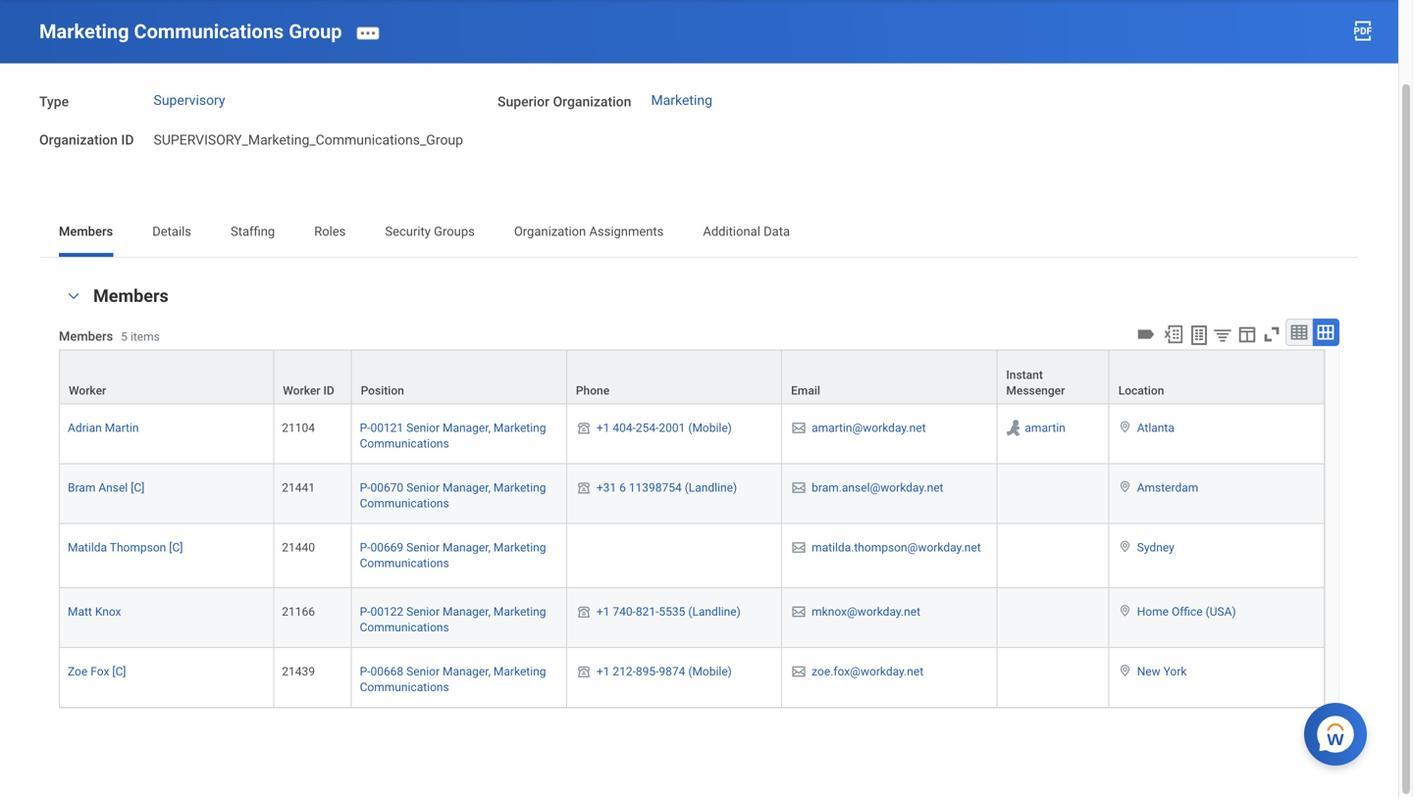 Task type: describe. For each thing, give the bounding box(es) containing it.
export to excel image
[[1163, 324, 1185, 346]]

mail image for zoe.fox@workday.net
[[790, 664, 808, 680]]

212-
[[613, 665, 636, 679]]

+31 6 11398754 (landline) link
[[597, 477, 737, 495]]

p-00668 senior manager, marketing communications
[[360, 665, 546, 695]]

chevron down image
[[62, 290, 85, 304]]

instant messenger
[[1006, 368, 1065, 398]]

p- for 00670
[[360, 481, 371, 495]]

superior organization
[[498, 94, 632, 110]]

superior
[[498, 94, 550, 110]]

p- for 00669
[[360, 541, 371, 555]]

zoe
[[68, 665, 88, 679]]

phone button
[[567, 351, 781, 404]]

marketing link
[[651, 92, 713, 108]]

group
[[289, 20, 342, 43]]

members button
[[93, 286, 169, 307]]

senior for 00122
[[406, 605, 440, 619]]

+1 for +1 740-821-5535 (landline)
[[597, 605, 610, 619]]

adrian martin link
[[68, 417, 139, 435]]

0 vertical spatial organization
[[553, 94, 632, 110]]

11398754
[[629, 481, 682, 495]]

location
[[1119, 384, 1164, 398]]

p- for 00668
[[360, 665, 371, 679]]

office
[[1172, 605, 1203, 619]]

staffing
[[231, 225, 275, 239]]

+1 for +1 404-254-2001 (mobile)
[[597, 421, 610, 435]]

marketing for p-00121 senior manager, marketing communications
[[494, 421, 546, 435]]

manager, for 00670
[[443, 481, 491, 495]]

matt knox link
[[68, 601, 121, 619]]

adrian martin
[[68, 421, 139, 435]]

communications for 00668
[[360, 681, 449, 695]]

amartin@workday.net
[[812, 421, 926, 435]]

data
[[764, 225, 790, 239]]

supervisory link
[[154, 92, 225, 108]]

security
[[385, 225, 431, 239]]

details
[[152, 225, 191, 239]]

organization for organization id
[[39, 132, 118, 148]]

select to filter grid data image
[[1212, 325, 1234, 346]]

phone image for +31 6 11398754 (landline)
[[575, 480, 593, 496]]

fullscreen image
[[1261, 324, 1283, 346]]

items
[[130, 330, 160, 344]]

york
[[1164, 665, 1187, 679]]

p-00669 senior manager, marketing communications
[[360, 541, 546, 571]]

additional data
[[703, 225, 790, 239]]

+1 for +1 212-895-9874 (mobile)
[[597, 665, 610, 679]]

sydney
[[1137, 541, 1175, 555]]

row containing matilda thompson [c]
[[59, 525, 1325, 589]]

p-00121 senior manager, marketing communications
[[360, 421, 546, 451]]

instant messenger button
[[998, 351, 1109, 404]]

senior for 00669
[[406, 541, 440, 555]]

mail image for matilda.thompson@workday.net
[[790, 540, 808, 556]]

mknox@workday.net
[[812, 605, 921, 619]]

senior for 00670
[[406, 481, 440, 495]]

new york
[[1137, 665, 1187, 679]]

marketing communications group
[[39, 20, 342, 43]]

p-00669 senior manager, marketing communications link
[[360, 538, 546, 571]]

ansel
[[98, 481, 128, 495]]

matilda.thompson@workday.net
[[812, 541, 981, 555]]

cell for +1 212-895-9874 (mobile)
[[998, 649, 1110, 709]]

phone
[[576, 384, 610, 398]]

amartin@workday.net link
[[812, 417, 926, 435]]

manager, for 00668
[[443, 665, 491, 679]]

instant
[[1006, 368, 1043, 382]]

thompson
[[110, 541, 166, 555]]

phone image for +1 212-895-9874 (mobile)
[[575, 664, 593, 680]]

tag image
[[1136, 324, 1157, 346]]

2001
[[659, 421, 685, 435]]

zoe.fox@workday.net
[[812, 665, 924, 679]]

00122
[[370, 605, 404, 619]]

mail image for mknox@workday.net
[[790, 604, 808, 620]]

cell for +31 6 11398754 (landline)
[[998, 465, 1110, 525]]

additional
[[703, 225, 761, 239]]

organization for organization assignments
[[514, 225, 586, 239]]

bram ansel [c]
[[68, 481, 145, 495]]

(mobile) for +1 404-254-2001 (mobile)
[[688, 421, 732, 435]]

export to worksheets image
[[1188, 324, 1211, 348]]

+1 212-895-9874 (mobile)
[[597, 665, 732, 679]]

phone image
[[575, 604, 593, 620]]

view printable version (pdf) image
[[1352, 19, 1375, 43]]

matilda thompson [c]
[[68, 541, 183, 555]]

zoe.fox@workday.net link
[[812, 661, 924, 679]]

1 vertical spatial (landline)
[[688, 605, 741, 619]]

row containing matt knox
[[59, 589, 1325, 649]]

adrian
[[68, 421, 102, 435]]

martin
[[105, 421, 139, 435]]

[c] for bram ansel [c]
[[131, 481, 145, 495]]

messenger
[[1006, 384, 1065, 398]]

communications for 00121
[[360, 437, 449, 451]]

worker for worker id
[[283, 384, 320, 398]]

+1 404-254-2001 (mobile)
[[597, 421, 732, 435]]

21166
[[282, 605, 315, 619]]

roles
[[314, 225, 346, 239]]

location button
[[1110, 351, 1324, 404]]

tab list containing members
[[39, 210, 1359, 257]]

1 vertical spatial members
[[93, 286, 169, 307]]

00668
[[370, 665, 404, 679]]

+1 740-821-5535 (landline) link
[[597, 601, 741, 619]]

manager, for 00122
[[443, 605, 491, 619]]

00669
[[370, 541, 404, 555]]



Task type: locate. For each thing, give the bounding box(es) containing it.
row containing adrian martin
[[59, 405, 1325, 465]]

location image for amsterdam
[[1118, 480, 1133, 494]]

1 phone image from the top
[[575, 420, 593, 436]]

table image
[[1290, 323, 1309, 343]]

0 vertical spatial +1
[[597, 421, 610, 435]]

id
[[121, 132, 134, 148], [323, 384, 334, 398]]

matilda.thompson@workday.net link
[[812, 538, 981, 555]]

organization down type
[[39, 132, 118, 148]]

marketing inside p-00669 senior manager, marketing communications
[[494, 541, 546, 555]]

1 vertical spatial +1
[[597, 605, 610, 619]]

3 location image from the top
[[1118, 604, 1133, 618]]

phone image
[[575, 420, 593, 436], [575, 480, 593, 496], [575, 664, 593, 680]]

p- down the position
[[360, 421, 371, 435]]

2 row from the top
[[59, 405, 1325, 465]]

communications for 00670
[[360, 497, 449, 511]]

atlanta
[[1137, 421, 1175, 435]]

1 horizontal spatial worker
[[283, 384, 320, 398]]

254-
[[636, 421, 659, 435]]

communications down 00121
[[360, 437, 449, 451]]

2 location image from the top
[[1118, 480, 1133, 494]]

senior inside p-00121 senior manager, marketing communications
[[406, 421, 440, 435]]

2 vertical spatial [c]
[[112, 665, 126, 679]]

amartin link
[[1025, 417, 1066, 435]]

supervisory
[[154, 92, 225, 108]]

senior for 00121
[[406, 421, 440, 435]]

1 vertical spatial mail image
[[790, 480, 808, 496]]

marketing communications group link
[[39, 20, 342, 43]]

3 p- from the top
[[360, 541, 371, 555]]

[c] right thompson
[[169, 541, 183, 555]]

position button
[[352, 351, 566, 404]]

marketing inside p-00121 senior manager, marketing communications
[[494, 421, 546, 435]]

marketing for p-00122 senior manager, marketing communications
[[494, 605, 546, 619]]

1 horizontal spatial [c]
[[131, 481, 145, 495]]

1 mail image from the top
[[790, 604, 808, 620]]

manager, inside p-00669 senior manager, marketing communications
[[443, 541, 491, 555]]

00121
[[370, 421, 404, 435]]

1 mail image from the top
[[790, 420, 808, 436]]

(mobile) inside +1 212-895-9874 (mobile) link
[[688, 665, 732, 679]]

matilda
[[68, 541, 107, 555]]

1 manager, from the top
[[443, 421, 491, 435]]

[c] right ansel
[[131, 481, 145, 495]]

communications inside p-00122 senior manager, marketing communications
[[360, 621, 449, 635]]

bram ansel [c] link
[[68, 477, 145, 495]]

manager, inside p-00670 senior manager, marketing communications
[[443, 481, 491, 495]]

p- inside p-00670 senior manager, marketing communications
[[360, 481, 371, 495]]

click to view/edit grid preferences image
[[1237, 324, 1258, 346]]

1 +1 from the top
[[597, 421, 610, 435]]

p- inside 'p-00668 senior manager, marketing communications'
[[360, 665, 371, 679]]

worker id button
[[274, 351, 351, 404]]

organization left 'assignments'
[[514, 225, 586, 239]]

0 vertical spatial members
[[59, 225, 113, 239]]

2 worker from the left
[[283, 384, 320, 398]]

phone image left +31
[[575, 480, 593, 496]]

3 mail image from the top
[[790, 540, 808, 556]]

1 (mobile) from the top
[[688, 421, 732, 435]]

mknox@workday.net link
[[812, 601, 921, 619]]

manager, for 00669
[[443, 541, 491, 555]]

toolbar inside "members" group
[[1133, 319, 1340, 350]]

2 vertical spatial members
[[59, 329, 113, 344]]

bram.ansel@workday.net link
[[812, 477, 944, 495]]

knox
[[95, 605, 121, 619]]

members left 5
[[59, 329, 113, 344]]

0 horizontal spatial [c]
[[112, 665, 126, 679]]

communications inside p-00669 senior manager, marketing communications
[[360, 557, 449, 571]]

marketing for p-00670 senior manager, marketing communications
[[494, 481, 546, 495]]

2 mail image from the top
[[790, 664, 808, 680]]

1 location image from the top
[[1118, 420, 1133, 434]]

home office (usa) link
[[1137, 601, 1236, 619]]

p-00122 senior manager, marketing communications link
[[360, 601, 546, 635]]

+1 404-254-2001 (mobile) link
[[597, 417, 732, 435]]

new
[[1137, 665, 1161, 679]]

1 vertical spatial (mobile)
[[688, 665, 732, 679]]

p-00670 senior manager, marketing communications link
[[360, 477, 546, 511]]

communications for 00122
[[360, 621, 449, 635]]

amsterdam link
[[1137, 477, 1199, 495]]

p- for 00122
[[360, 605, 371, 619]]

manager, for 00121
[[443, 421, 491, 435]]

aim image
[[1004, 418, 1023, 438]]

4 manager, from the top
[[443, 605, 491, 619]]

(usa)
[[1206, 605, 1236, 619]]

expand table image
[[1316, 323, 1336, 343]]

1 row from the top
[[59, 350, 1325, 405]]

manager, inside 'p-00668 senior manager, marketing communications'
[[443, 665, 491, 679]]

mail image left bram.ansel@workday.net at right
[[790, 480, 808, 496]]

manager, inside p-00122 senior manager, marketing communications
[[443, 605, 491, 619]]

location image for home office (usa)
[[1118, 604, 1133, 618]]

+1 right phone image
[[597, 605, 610, 619]]

phone image down phone on the top
[[575, 420, 593, 436]]

1 vertical spatial id
[[323, 384, 334, 398]]

matt knox
[[68, 605, 121, 619]]

senior right 00122
[[406, 605, 440, 619]]

security groups
[[385, 225, 475, 239]]

senior right 00670
[[406, 481, 440, 495]]

cell for +1 740-821-5535 (landline)
[[998, 589, 1110, 649]]

worker id
[[283, 384, 334, 398]]

p- down 00122
[[360, 665, 371, 679]]

mail image left zoe.fox@workday.net
[[790, 664, 808, 680]]

members 5 items
[[59, 329, 160, 344]]

mail image for bram.ansel@workday.net
[[790, 480, 808, 496]]

senior inside p-00669 senior manager, marketing communications
[[406, 541, 440, 555]]

5 manager, from the top
[[443, 665, 491, 679]]

senior inside 'p-00668 senior manager, marketing communications'
[[406, 665, 440, 679]]

0 vertical spatial [c]
[[131, 481, 145, 495]]

tab list
[[39, 210, 1359, 257]]

communications down 00122
[[360, 621, 449, 635]]

organization id
[[39, 132, 134, 148]]

senior right 00121
[[406, 421, 440, 435]]

p- inside p-00122 senior manager, marketing communications
[[360, 605, 371, 619]]

phone image left "212-"
[[575, 664, 593, 680]]

p- up 00668
[[360, 605, 371, 619]]

0 vertical spatial mail image
[[790, 420, 808, 436]]

senior inside p-00122 senior manager, marketing communications
[[406, 605, 440, 619]]

21104
[[282, 421, 315, 435]]

2 (mobile) from the top
[[688, 665, 732, 679]]

email
[[791, 384, 821, 398]]

6
[[619, 481, 626, 495]]

6 row from the top
[[59, 649, 1325, 709]]

740-
[[613, 605, 636, 619]]

id inside popup button
[[323, 384, 334, 398]]

0 vertical spatial (landline)
[[685, 481, 737, 495]]

1 vertical spatial phone image
[[575, 480, 593, 496]]

4 senior from the top
[[406, 605, 440, 619]]

0 vertical spatial (mobile)
[[688, 421, 732, 435]]

marketing inside p-00122 senior manager, marketing communications
[[494, 605, 546, 619]]

assignments
[[589, 225, 664, 239]]

worker
[[69, 384, 106, 398], [283, 384, 320, 398]]

position
[[361, 384, 404, 398]]

location image left atlanta link
[[1118, 420, 1133, 434]]

cell
[[998, 465, 1110, 525], [567, 525, 782, 589], [998, 525, 1110, 589], [998, 589, 1110, 649], [998, 649, 1110, 709]]

email button
[[782, 351, 997, 404]]

marketing inside p-00670 senior manager, marketing communications
[[494, 481, 546, 495]]

p-00670 senior manager, marketing communications
[[360, 481, 546, 511]]

821-
[[636, 605, 659, 619]]

members inside 'tab list'
[[59, 225, 113, 239]]

p- inside p-00121 senior manager, marketing communications
[[360, 421, 371, 435]]

worker button
[[60, 351, 273, 404]]

[c] for zoe fox [c]
[[112, 665, 126, 679]]

5
[[121, 330, 128, 344]]

manager, down p-00121 senior manager, marketing communications
[[443, 481, 491, 495]]

organization right superior
[[553, 94, 632, 110]]

895-
[[636, 665, 659, 679]]

location image left new
[[1118, 664, 1133, 678]]

communications for 00669
[[360, 557, 449, 571]]

+1 left 404-
[[597, 421, 610, 435]]

organization
[[553, 94, 632, 110], [39, 132, 118, 148], [514, 225, 586, 239]]

worker inside popup button
[[283, 384, 320, 398]]

marketing for p-00669 senior manager, marketing communications
[[494, 541, 546, 555]]

manager, down position popup button
[[443, 421, 491, 435]]

(mobile) right 9874 at the left of the page
[[688, 665, 732, 679]]

location image left amsterdam link
[[1118, 480, 1133, 494]]

senior for 00668
[[406, 665, 440, 679]]

location image
[[1118, 540, 1133, 554]]

manager, down p-00670 senior manager, marketing communications
[[443, 541, 491, 555]]

0 vertical spatial mail image
[[790, 604, 808, 620]]

matilda thompson [c] link
[[68, 538, 183, 555]]

21440
[[282, 541, 315, 555]]

supervisory_marketing_communications_group
[[154, 132, 463, 148]]

2 horizontal spatial [c]
[[169, 541, 183, 555]]

mail image down email
[[790, 420, 808, 436]]

senior inside p-00670 senior manager, marketing communications
[[406, 481, 440, 495]]

3 manager, from the top
[[443, 541, 491, 555]]

404-
[[613, 421, 636, 435]]

zoe fox [c]
[[68, 665, 126, 679]]

5 p- from the top
[[360, 665, 371, 679]]

2 vertical spatial +1
[[597, 665, 610, 679]]

1 vertical spatial mail image
[[790, 664, 808, 680]]

3 senior from the top
[[406, 541, 440, 555]]

+1 left "212-"
[[597, 665, 610, 679]]

2 mail image from the top
[[790, 480, 808, 496]]

3 row from the top
[[59, 465, 1325, 525]]

(landline) right 11398754
[[685, 481, 737, 495]]

worker up "21104"
[[283, 384, 320, 398]]

marketing inside 'p-00668 senior manager, marketing communications'
[[494, 665, 546, 679]]

(mobile)
[[688, 421, 732, 435], [688, 665, 732, 679]]

0 horizontal spatial id
[[121, 132, 134, 148]]

members group
[[59, 285, 1340, 710]]

mail image
[[790, 420, 808, 436], [790, 480, 808, 496], [790, 540, 808, 556]]

communications inside p-00670 senior manager, marketing communications
[[360, 497, 449, 511]]

home office (usa)
[[1137, 605, 1236, 619]]

location image for new york
[[1118, 664, 1133, 678]]

0 vertical spatial phone image
[[575, 420, 593, 436]]

members up 5
[[93, 286, 169, 307]]

zoe fox [c] link
[[68, 661, 126, 679]]

p- down 00670
[[360, 541, 371, 555]]

communications down 00668
[[360, 681, 449, 695]]

2 vertical spatial phone image
[[575, 664, 593, 680]]

row containing bram ansel [c]
[[59, 465, 1325, 525]]

location image for atlanta
[[1118, 420, 1133, 434]]

amartin
[[1025, 421, 1066, 435]]

4 location image from the top
[[1118, 664, 1133, 678]]

members up chevron down 'icon'
[[59, 225, 113, 239]]

p-00122 senior manager, marketing communications
[[360, 605, 546, 635]]

(mobile) for +1 212-895-9874 (mobile)
[[688, 665, 732, 679]]

2 vertical spatial mail image
[[790, 540, 808, 556]]

1 vertical spatial [c]
[[169, 541, 183, 555]]

new york link
[[1137, 661, 1187, 679]]

worker up adrian
[[69, 384, 106, 398]]

organization assignments
[[514, 225, 664, 239]]

communications down 00670
[[360, 497, 449, 511]]

location image
[[1118, 420, 1133, 434], [1118, 480, 1133, 494], [1118, 604, 1133, 618], [1118, 664, 1133, 678]]

21439
[[282, 665, 315, 679]]

p-00121 senior manager, marketing communications link
[[360, 417, 546, 451]]

5 senior from the top
[[406, 665, 440, 679]]

1 worker from the left
[[69, 384, 106, 398]]

3 phone image from the top
[[575, 664, 593, 680]]

(landline) right 5535
[[688, 605, 741, 619]]

matt
[[68, 605, 92, 619]]

members
[[59, 225, 113, 239], [93, 286, 169, 307], [59, 329, 113, 344]]

communications down 00669 at the left
[[360, 557, 449, 571]]

p- up 00669 at the left
[[360, 481, 371, 495]]

+31
[[597, 481, 617, 495]]

mail image left matilda.thompson@workday.net on the bottom right of page
[[790, 540, 808, 556]]

[c] for matilda thompson [c]
[[169, 541, 183, 555]]

communications inside p-00121 senior manager, marketing communications
[[360, 437, 449, 451]]

communications up the supervisory link
[[134, 20, 284, 43]]

bram
[[68, 481, 96, 495]]

p-
[[360, 421, 371, 435], [360, 481, 371, 495], [360, 541, 371, 555], [360, 605, 371, 619], [360, 665, 371, 679]]

p- inside p-00669 senior manager, marketing communications
[[360, 541, 371, 555]]

2 phone image from the top
[[575, 480, 593, 496]]

mail image left mknox@workday.net
[[790, 604, 808, 620]]

1 p- from the top
[[360, 421, 371, 435]]

3 +1 from the top
[[597, 665, 610, 679]]

+1
[[597, 421, 610, 435], [597, 605, 610, 619], [597, 665, 610, 679]]

+1 212-895-9874 (mobile) link
[[597, 661, 732, 679]]

manager, down p-00669 senior manager, marketing communications
[[443, 605, 491, 619]]

marketing
[[39, 20, 129, 43], [651, 92, 713, 108], [494, 421, 546, 435], [494, 481, 546, 495], [494, 541, 546, 555], [494, 605, 546, 619], [494, 665, 546, 679]]

location image left 'home'
[[1118, 604, 1133, 618]]

2 manager, from the top
[[443, 481, 491, 495]]

(mobile) right 2001
[[688, 421, 732, 435]]

0 horizontal spatial worker
[[69, 384, 106, 398]]

bram.ansel@workday.net
[[812, 481, 944, 495]]

2 p- from the top
[[360, 481, 371, 495]]

2 +1 from the top
[[597, 605, 610, 619]]

manager, inside p-00121 senior manager, marketing communications
[[443, 421, 491, 435]]

worker inside popup button
[[69, 384, 106, 398]]

5535
[[659, 605, 685, 619]]

21441
[[282, 481, 315, 495]]

1 vertical spatial organization
[[39, 132, 118, 148]]

(mobile) inside +1 404-254-2001 (mobile) link
[[688, 421, 732, 435]]

4 p- from the top
[[360, 605, 371, 619]]

[c] inside "link"
[[131, 481, 145, 495]]

4 row from the top
[[59, 525, 1325, 589]]

row containing zoe fox [c]
[[59, 649, 1325, 709]]

id for organization id
[[121, 132, 134, 148]]

groups
[[434, 225, 475, 239]]

00670
[[370, 481, 404, 495]]

1 horizontal spatial id
[[323, 384, 334, 398]]

2 vertical spatial organization
[[514, 225, 586, 239]]

2 senior from the top
[[406, 481, 440, 495]]

[c] right fox
[[112, 665, 126, 679]]

mail image
[[790, 604, 808, 620], [790, 664, 808, 680]]

senior right 00668
[[406, 665, 440, 679]]

5 row from the top
[[59, 589, 1325, 649]]

row containing instant messenger
[[59, 350, 1325, 405]]

0 vertical spatial id
[[121, 132, 134, 148]]

manager, down p-00122 senior manager, marketing communications
[[443, 665, 491, 679]]

(landline)
[[685, 481, 737, 495], [688, 605, 741, 619]]

id for worker id
[[323, 384, 334, 398]]

phone image for +1 404-254-2001 (mobile)
[[575, 420, 593, 436]]

communications inside 'p-00668 senior manager, marketing communications'
[[360, 681, 449, 695]]

toolbar
[[1133, 319, 1340, 350]]

marketing for p-00668 senior manager, marketing communications
[[494, 665, 546, 679]]

worker for worker
[[69, 384, 106, 398]]

type
[[39, 94, 69, 110]]

sydney link
[[1137, 538, 1175, 555]]

senior right 00669 at the left
[[406, 541, 440, 555]]

1 senior from the top
[[406, 421, 440, 435]]

row
[[59, 350, 1325, 405], [59, 405, 1325, 465], [59, 465, 1325, 525], [59, 525, 1325, 589], [59, 589, 1325, 649], [59, 649, 1325, 709]]

9874
[[659, 665, 685, 679]]

amsterdam
[[1137, 481, 1199, 495]]

p- for 00121
[[360, 421, 371, 435]]



Task type: vqa. For each thing, say whether or not it's contained in the screenshot.
middle Date
no



